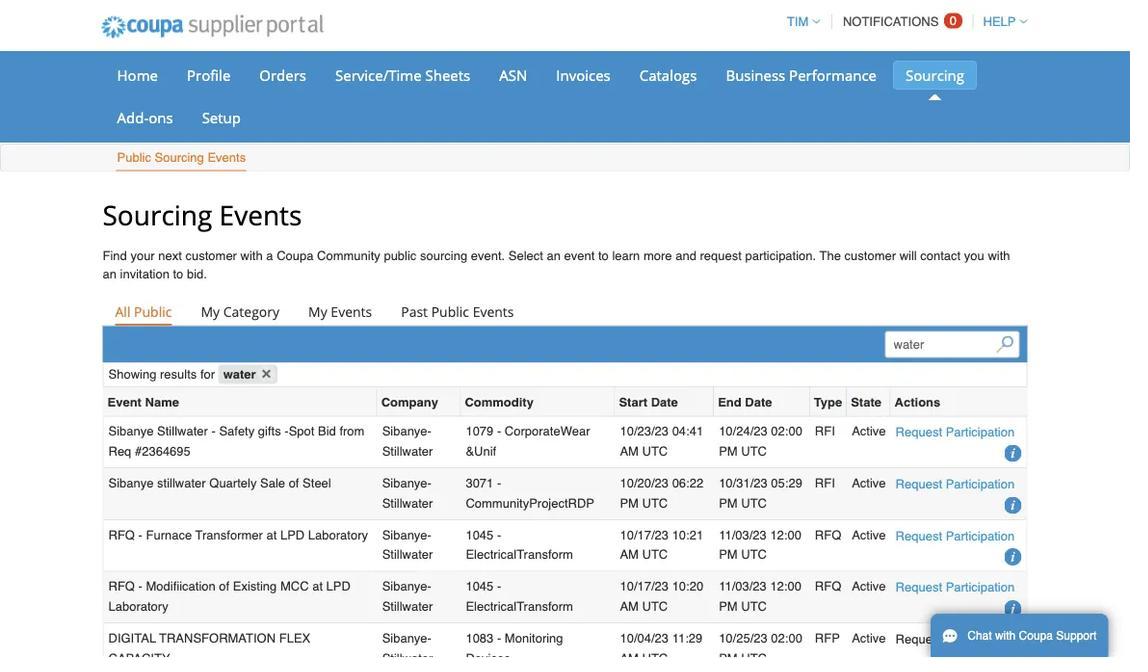 Task type: describe. For each thing, give the bounding box(es) containing it.
1079 - corporatewear &unif
[[466, 424, 590, 459]]

will
[[900, 249, 917, 263]]

sibanye- stillwater for laboratory
[[382, 528, 433, 562]]

help link
[[975, 14, 1028, 29]]

11/03/23 12:00 pm utc for 10:20
[[719, 579, 802, 614]]

utc inside '10/23/23 04:41 am utc'
[[643, 444, 668, 459]]

all public link
[[103, 298, 185, 325]]

participation.
[[746, 249, 817, 263]]

rfi for 05:29
[[815, 476, 836, 490]]

request approved
[[896, 632, 999, 646]]

10/17/23 10:21 am utc
[[620, 528, 704, 562]]

invoices link
[[544, 61, 623, 90]]

lpd inside the rfq - modifiication of existing mcc at lpd laboratory
[[326, 579, 351, 594]]

furnace
[[146, 528, 192, 542]]

date for start date
[[651, 395, 679, 409]]

the
[[820, 249, 842, 263]]

coupa supplier portal image
[[88, 3, 337, 51]]

rfq inside the rfq - modifiication of existing mcc at lpd laboratory
[[108, 579, 135, 594]]

type button
[[814, 392, 843, 412]]

10/31/23 05:29 pm utc
[[719, 476, 803, 510]]

name
[[145, 395, 179, 409]]

pm for 10/17/23 10:20 am utc
[[719, 599, 738, 614]]

coupa inside "button"
[[1020, 630, 1054, 643]]

event
[[107, 395, 142, 409]]

existing
[[233, 579, 277, 594]]

select
[[509, 249, 544, 263]]

participation for 10:21
[[946, 529, 1015, 543]]

utc up 10/25/23
[[742, 599, 767, 614]]

my category link
[[188, 298, 292, 325]]

11/03/23 12:00 pm utc for 10:21
[[719, 528, 802, 562]]

a
[[266, 249, 273, 263]]

electricaltransform for 10/17/23 10:20 am utc
[[466, 599, 573, 614]]

for
[[200, 367, 215, 382]]

request participation for 10:20
[[896, 580, 1015, 595]]

2 sibanye- stillwater from the top
[[382, 476, 433, 510]]

asn
[[500, 65, 528, 85]]

request participation for 10:21
[[896, 529, 1015, 543]]

transformation
[[159, 631, 276, 646]]

utc inside 10/25/23 02:00 pm utc
[[742, 651, 767, 658]]

profile link
[[174, 61, 243, 90]]

10/17/23 for 10/17/23 10:20 am utc
[[620, 579, 669, 594]]

showing results for
[[108, 367, 219, 382]]

capacity
[[108, 651, 170, 658]]

sourcing for sourcing
[[906, 65, 965, 85]]

10/20/23
[[620, 476, 669, 490]]

with right you
[[989, 249, 1011, 263]]

type state
[[814, 395, 882, 409]]

Search text field
[[886, 331, 1020, 358]]

start date button
[[619, 392, 679, 412]]

devices
[[466, 651, 511, 658]]

help
[[984, 14, 1017, 29]]

sibanye- for spot
[[382, 424, 432, 439]]

type
[[814, 395, 843, 409]]

of inside the rfq - modifiication of existing mcc at lpd laboratory
[[219, 579, 230, 594]]

1083
[[466, 631, 494, 646]]

ons
[[149, 107, 173, 127]]

find
[[103, 249, 127, 263]]

bid
[[318, 424, 336, 439]]

service/time
[[335, 65, 422, 85]]

utc inside 10/17/23 10:21 am utc
[[643, 548, 668, 562]]

sourcing events
[[103, 196, 302, 233]]

10:21
[[673, 528, 704, 542]]

event name
[[107, 395, 179, 409]]

my category
[[201, 303, 280, 321]]

events down the "community"
[[331, 303, 372, 321]]

sibanye- for at
[[382, 579, 432, 594]]

public
[[384, 249, 417, 263]]

showing
[[108, 367, 157, 382]]

10/04/23 11:29 am utc
[[620, 631, 703, 658]]

find your next customer with a coupa community public sourcing event. select an event to learn more and request participation. the customer will contact you with an invitation to bid.
[[103, 249, 1011, 281]]

- inside '3071 - communityprojectrdp'
[[497, 476, 502, 490]]

1 customer from the left
[[186, 249, 237, 263]]

- down communityprojectrdp
[[497, 528, 502, 542]]

request participation for 04:41
[[896, 425, 1015, 440]]

transformer
[[195, 528, 263, 542]]

sale
[[260, 476, 285, 490]]

- inside 1083 - monitoring devices
[[497, 631, 502, 646]]

end
[[718, 395, 742, 409]]

service/time sheets link
[[323, 61, 483, 90]]

tim
[[787, 14, 809, 29]]

pm inside 10/20/23 06:22 pm utc
[[620, 496, 639, 510]]

event
[[564, 249, 595, 263]]

active for 10/04/23 11:29 am utc
[[852, 631, 887, 646]]

1 vertical spatial sourcing
[[155, 150, 204, 165]]

5 sibanye- from the top
[[382, 631, 432, 646]]

sibanye for sibanye stillwater - safety gifts -spot bid from req #2364695
[[108, 424, 154, 439]]

3071
[[466, 476, 494, 490]]

stillwater for rfq - furnace transformer at lpd laboratory
[[382, 548, 433, 562]]

- right 'gifts'
[[285, 424, 289, 439]]

at inside the rfq - modifiication of existing mcc at lpd laboratory
[[312, 579, 323, 594]]

search image
[[997, 336, 1014, 353]]

10/31/23
[[719, 476, 768, 490]]

invoices
[[556, 65, 611, 85]]

notifications 0
[[843, 13, 957, 29]]

rfi for 02:00
[[815, 424, 836, 439]]

all public
[[115, 303, 172, 321]]

stillwater
[[157, 476, 206, 490]]

laboratory inside the rfq - modifiication of existing mcc at lpd laboratory
[[108, 599, 168, 614]]

business performance link
[[714, 61, 890, 90]]

rfq - modifiication of existing mcc at lpd laboratory
[[108, 579, 351, 614]]

company button
[[381, 392, 438, 412]]

company
[[381, 395, 438, 409]]

modifiication
[[146, 579, 216, 594]]

approved
[[946, 632, 999, 646]]

5 sibanye- stillwater from the top
[[382, 631, 433, 658]]

public for all
[[134, 303, 172, 321]]

and
[[676, 249, 697, 263]]

- inside the rfq - modifiication of existing mcc at lpd laboratory
[[138, 579, 143, 594]]

bid.
[[187, 267, 207, 281]]

04:41
[[673, 424, 704, 439]]

1 horizontal spatial an
[[547, 249, 561, 263]]

11/03/23 for 10:20
[[719, 579, 767, 594]]

start
[[619, 395, 648, 409]]

quartely
[[209, 476, 257, 490]]

request participation for 06:22
[[896, 477, 1015, 491]]

2 customer from the left
[[845, 249, 897, 263]]

10:20
[[673, 579, 704, 594]]

events up a
[[219, 196, 302, 233]]

stillwater for sibanye stillwater - safety gifts -spot bid from req #2364695
[[382, 444, 433, 459]]

stillwater for rfq - modifiication of existing mcc at lpd laboratory
[[382, 599, 433, 614]]

actions button
[[895, 392, 941, 412]]

request participation button for 04:41
[[896, 422, 1015, 443]]

1045 - electricaltransform for 10/17/23 10:20 am utc
[[466, 579, 573, 614]]

commodity button
[[465, 392, 534, 412]]

- inside 1079 - corporatewear &unif
[[497, 424, 502, 439]]

rfp
[[815, 631, 840, 646]]

utc inside the 10/24/23 02:00 pm utc
[[742, 444, 767, 459]]

from
[[340, 424, 365, 439]]

3071 - communityprojectrdp
[[466, 476, 595, 510]]

mcc
[[280, 579, 309, 594]]

2 sibanye- from the top
[[382, 476, 432, 490]]

10/25/23
[[719, 631, 768, 646]]

digital transformation  flex capacity
[[108, 631, 311, 658]]

profile
[[187, 65, 231, 85]]

gifts
[[258, 424, 281, 439]]

1079
[[466, 424, 494, 439]]

06:22
[[673, 476, 704, 490]]

sibanye for sibanye stillwater quartely sale of steel
[[108, 476, 154, 490]]

10/25/23 02:00 pm utc
[[719, 631, 803, 658]]

chat
[[968, 630, 993, 643]]

1 horizontal spatial laboratory
[[308, 528, 368, 542]]

electricaltransform for 10/17/23 10:21 am utc
[[466, 548, 573, 562]]

request for 04:41
[[896, 425, 943, 440]]



Task type: locate. For each thing, give the bounding box(es) containing it.
at right the transformer
[[267, 528, 277, 542]]

11/03/23 12:00 pm utc up 10/25/23
[[719, 579, 802, 614]]

02:00 left rfp
[[772, 631, 803, 646]]

pm up 10/25/23
[[719, 599, 738, 614]]

2 rfi from the top
[[815, 476, 836, 490]]

actions
[[895, 395, 941, 409]]

1 sibanye- from the top
[[382, 424, 432, 439]]

2 active from the top
[[852, 476, 887, 490]]

0 horizontal spatial at
[[267, 528, 277, 542]]

request for 10:21
[[896, 529, 943, 543]]

date inside button
[[651, 395, 679, 409]]

- right 1079
[[497, 424, 502, 439]]

active
[[852, 424, 887, 439], [852, 476, 887, 490], [852, 528, 887, 542], [852, 579, 887, 594], [852, 631, 887, 646]]

10/04/23
[[620, 631, 669, 646]]

corporatewear
[[505, 424, 590, 439]]

5 active from the top
[[852, 631, 887, 646]]

request participation button for 06:22
[[896, 474, 1015, 494]]

rfi right 05:29
[[815, 476, 836, 490]]

category
[[223, 303, 280, 321]]

participation for 10:20
[[946, 580, 1015, 595]]

electricaltransform up the monitoring on the left bottom
[[466, 599, 573, 614]]

10/17/23 inside 10/17/23 10:21 am utc
[[620, 528, 669, 542]]

0 vertical spatial 1045 - electricaltransform
[[466, 528, 573, 562]]

5 request from the top
[[896, 632, 943, 646]]

0 vertical spatial an
[[547, 249, 561, 263]]

request for 06:22
[[896, 477, 943, 491]]

sourcing up next
[[103, 196, 212, 233]]

laboratory down steel
[[308, 528, 368, 542]]

02:00 for 10/25/23 02:00 pm utc
[[772, 631, 803, 646]]

pm
[[719, 444, 738, 459], [620, 496, 639, 510], [719, 496, 738, 510], [719, 548, 738, 562], [719, 599, 738, 614], [719, 651, 738, 658]]

of right the "sale"
[[289, 476, 299, 490]]

rfi down the type button at the right bottom of the page
[[815, 424, 836, 439]]

communityprojectrdp
[[466, 496, 595, 510]]

utc down 10/31/23
[[742, 496, 767, 510]]

sibanye
[[108, 424, 154, 439], [108, 476, 154, 490]]

utc down 10/24/23
[[742, 444, 767, 459]]

setup link
[[190, 103, 254, 132]]

public
[[117, 150, 151, 165], [134, 303, 172, 321], [432, 303, 469, 321]]

11/03/23 12:00 pm utc down 10/31/23 05:29 pm utc
[[719, 528, 802, 562]]

sourcing
[[420, 249, 468, 263]]

pm for 10/17/23 10:21 am utc
[[719, 548, 738, 562]]

0 vertical spatial sourcing
[[906, 65, 965, 85]]

- left furnace
[[138, 528, 143, 542]]

1 vertical spatial 1045 - electricaltransform
[[466, 579, 573, 614]]

10/17/23 for 10/17/23 10:21 am utc
[[620, 528, 669, 542]]

utc inside the 10/04/23 11:29 am utc
[[643, 651, 668, 658]]

active for 10/17/23 10:21 am utc
[[852, 528, 887, 542]]

public for past
[[432, 303, 469, 321]]

you
[[965, 249, 985, 263]]

2 02:00 from the top
[[772, 631, 803, 646]]

0 vertical spatial lpd
[[280, 528, 305, 542]]

tab list
[[103, 298, 1028, 325]]

digital
[[108, 631, 156, 646]]

1 1045 from the top
[[466, 528, 494, 542]]

monitoring
[[505, 631, 564, 646]]

state
[[851, 395, 882, 409]]

an left event in the top of the page
[[547, 249, 561, 263]]

sibanye- stillwater for spot
[[382, 424, 433, 459]]

stillwater for digital transformation  flex capacity
[[382, 651, 433, 658]]

1045 down 3071
[[466, 528, 494, 542]]

1 12:00 from the top
[[771, 528, 802, 542]]

active for 10/17/23 10:20 am utc
[[852, 579, 887, 594]]

sibanye inside 'sibanye stillwater - safety gifts -spot bid from req #2364695'
[[108, 424, 154, 439]]

electricaltransform down communityprojectrdp
[[466, 548, 573, 562]]

-
[[212, 424, 216, 439], [285, 424, 289, 439], [497, 424, 502, 439], [497, 476, 502, 490], [138, 528, 143, 542], [497, 528, 502, 542], [138, 579, 143, 594], [497, 579, 502, 594], [497, 631, 502, 646]]

pm for 10/04/23 11:29 am utc
[[719, 651, 738, 658]]

asn link
[[487, 61, 540, 90]]

my down bid.
[[201, 303, 220, 321]]

clear filter image
[[258, 365, 275, 383]]

my events link
[[296, 298, 385, 325]]

participation for 04:41
[[946, 425, 1015, 440]]

chat with coupa support button
[[931, 614, 1109, 658]]

date right start
[[651, 395, 679, 409]]

learn
[[613, 249, 640, 263]]

0 vertical spatial rfi
[[815, 424, 836, 439]]

my for my category
[[201, 303, 220, 321]]

#2364695
[[135, 444, 191, 459]]

rfq - furnace transformer at lpd laboratory
[[108, 528, 368, 542]]

3 request participation button from the top
[[896, 526, 1015, 546]]

notifications
[[843, 14, 939, 29]]

0 vertical spatial of
[[289, 476, 299, 490]]

0 vertical spatial 10/17/23
[[620, 528, 669, 542]]

11/03/23 down 10/31/23 05:29 pm utc
[[719, 528, 767, 542]]

1 horizontal spatial my
[[309, 303, 327, 321]]

0
[[950, 13, 957, 28]]

pm for 10/23/23 04:41 am utc
[[719, 444, 738, 459]]

0 horizontal spatial of
[[219, 579, 230, 594]]

public sourcing events
[[117, 150, 246, 165]]

utc inside 10/20/23 06:22 pm utc
[[643, 496, 668, 510]]

- right 3071
[[497, 476, 502, 490]]

sourcing down 0
[[906, 65, 965, 85]]

my events
[[309, 303, 372, 321]]

sibanye up req
[[108, 424, 154, 439]]

1045 for rfq - modifiication of existing mcc at lpd laboratory
[[466, 579, 494, 594]]

1 my from the left
[[201, 303, 220, 321]]

public right the past
[[432, 303, 469, 321]]

10/24/23
[[719, 424, 768, 439]]

lpd up mcc
[[280, 528, 305, 542]]

am down 10/23/23
[[620, 444, 639, 459]]

2 participation from the top
[[946, 477, 1015, 491]]

utc inside 10/31/23 05:29 pm utc
[[742, 496, 767, 510]]

sourcing
[[906, 65, 965, 85], [155, 150, 204, 165], [103, 196, 212, 233]]

pm down 10/31/23
[[719, 496, 738, 510]]

sourcing link
[[894, 61, 978, 90]]

my
[[201, 303, 220, 321], [309, 303, 327, 321]]

am inside '10/23/23 04:41 am utc'
[[620, 444, 639, 459]]

3 am from the top
[[620, 599, 639, 614]]

request participation button
[[896, 422, 1015, 443], [896, 474, 1015, 494], [896, 526, 1015, 546], [896, 578, 1015, 598]]

02:00 inside the 10/24/23 02:00 pm utc
[[772, 424, 803, 439]]

3 active from the top
[[852, 528, 887, 542]]

2 sibanye from the top
[[108, 476, 154, 490]]

sibanye stillwater - safety gifts -spot bid from req #2364695
[[108, 424, 365, 459]]

4 participation from the top
[[946, 580, 1015, 595]]

1 02:00 from the top
[[772, 424, 803, 439]]

date for end date
[[745, 395, 773, 409]]

1 11/03/23 12:00 pm utc from the top
[[719, 528, 802, 562]]

active for 10/23/23 04:41 am utc
[[852, 424, 887, 439]]

0 horizontal spatial to
[[173, 267, 183, 281]]

0 horizontal spatial date
[[651, 395, 679, 409]]

10/17/23 left 10:21
[[620, 528, 669, 542]]

pm inside 10/25/23 02:00 pm utc
[[719, 651, 738, 658]]

3 sibanye- from the top
[[382, 528, 432, 542]]

participation for 06:22
[[946, 477, 1015, 491]]

spot
[[289, 424, 315, 439]]

1 electricaltransform from the top
[[466, 548, 573, 562]]

coupa right a
[[277, 249, 314, 263]]

1045 - electricaltransform down communityprojectrdp
[[466, 528, 573, 562]]

02:00 for 10/24/23 02:00 pm utc
[[772, 424, 803, 439]]

tab list containing all public
[[103, 298, 1028, 325]]

to
[[599, 249, 609, 263], [173, 267, 183, 281]]

am
[[620, 444, 639, 459], [620, 548, 639, 562], [620, 599, 639, 614], [620, 651, 639, 658]]

1 horizontal spatial lpd
[[326, 579, 351, 594]]

1045 up 1083
[[466, 579, 494, 594]]

2 request participation button from the top
[[896, 474, 1015, 494]]

event.
[[471, 249, 505, 263]]

0 vertical spatial sibanye
[[108, 424, 154, 439]]

12:00 up 10/25/23 02:00 pm utc
[[771, 579, 802, 594]]

0 vertical spatial at
[[267, 528, 277, 542]]

2 date from the left
[[745, 395, 773, 409]]

pm inside 10/31/23 05:29 pm utc
[[719, 496, 738, 510]]

4 am from the top
[[620, 651, 639, 658]]

sourcing for sourcing events
[[103, 196, 212, 233]]

11/03/23 for 10:21
[[719, 528, 767, 542]]

2 11/03/23 from the top
[[719, 579, 767, 594]]

1045 for rfq - furnace transformer at lpd laboratory
[[466, 528, 494, 542]]

10/17/23
[[620, 528, 669, 542], [620, 579, 669, 594]]

0 horizontal spatial an
[[103, 267, 117, 281]]

customer left will
[[845, 249, 897, 263]]

1 vertical spatial sibanye
[[108, 476, 154, 490]]

1 horizontal spatial coupa
[[1020, 630, 1054, 643]]

1 vertical spatial 11/03/23
[[719, 579, 767, 594]]

add-ons link
[[105, 103, 186, 132]]

stillwater for sibanye stillwater quartely sale of steel
[[382, 496, 433, 510]]

navigation
[[779, 3, 1028, 40]]

2 10/17/23 from the top
[[620, 579, 669, 594]]

date inside button
[[745, 395, 773, 409]]

1 horizontal spatial date
[[745, 395, 773, 409]]

1 vertical spatial of
[[219, 579, 230, 594]]

navigation containing notifications 0
[[779, 3, 1028, 40]]

orders
[[260, 65, 307, 85]]

am down the 10/04/23
[[620, 651, 639, 658]]

pm down 10/25/23
[[719, 651, 738, 658]]

utc down 10/20/23
[[643, 496, 668, 510]]

contact
[[921, 249, 961, 263]]

request participation button for 10:20
[[896, 578, 1015, 598]]

participation
[[946, 425, 1015, 440], [946, 477, 1015, 491], [946, 529, 1015, 543], [946, 580, 1015, 595]]

12:00 for 10/17/23 10:21 am utc
[[771, 528, 802, 542]]

1 vertical spatial 12:00
[[771, 579, 802, 594]]

active for 10/20/23 06:22 pm utc
[[852, 476, 887, 490]]

customer up bid.
[[186, 249, 237, 263]]

performance
[[790, 65, 877, 85]]

my for my events
[[309, 303, 327, 321]]

0 horizontal spatial laboratory
[[108, 599, 168, 614]]

all
[[115, 303, 131, 321]]

end date button
[[718, 392, 773, 412]]

3 participation from the top
[[946, 529, 1015, 543]]

10/17/23 left 10:20
[[620, 579, 669, 594]]

10/17/23 inside 10/17/23 10:20 am utc
[[620, 579, 669, 594]]

0 horizontal spatial lpd
[[280, 528, 305, 542]]

1 vertical spatial to
[[173, 267, 183, 281]]

1 vertical spatial laboratory
[[108, 599, 168, 614]]

12:00 down 10/31/23 05:29 pm utc
[[771, 528, 802, 542]]

1 active from the top
[[852, 424, 887, 439]]

1 10/17/23 from the top
[[620, 528, 669, 542]]

1 vertical spatial coupa
[[1020, 630, 1054, 643]]

1 vertical spatial at
[[312, 579, 323, 594]]

11/03/23 up 10/25/23
[[719, 579, 767, 594]]

sibanye down req
[[108, 476, 154, 490]]

am up the 10/04/23
[[620, 599, 639, 614]]

am for 10/04/23 11:29 am utc
[[620, 651, 639, 658]]

2 11/03/23 12:00 pm utc from the top
[[719, 579, 802, 614]]

2 am from the top
[[620, 548, 639, 562]]

my down the "community"
[[309, 303, 327, 321]]

lpd right mcc
[[326, 579, 351, 594]]

0 horizontal spatial customer
[[186, 249, 237, 263]]

4 request participation from the top
[[896, 580, 1015, 595]]

1 am from the top
[[620, 444, 639, 459]]

sheets
[[426, 65, 471, 85]]

1 request participation from the top
[[896, 425, 1015, 440]]

1 vertical spatial an
[[103, 267, 117, 281]]

pm down 10/24/23
[[719, 444, 738, 459]]

pm inside the 10/24/23 02:00 pm utc
[[719, 444, 738, 459]]

setup
[[202, 107, 241, 127]]

1 date from the left
[[651, 395, 679, 409]]

req
[[108, 444, 131, 459]]

utc inside 10/17/23 10:20 am utc
[[643, 599, 668, 614]]

1 horizontal spatial customer
[[845, 249, 897, 263]]

utc down 10/23/23
[[643, 444, 668, 459]]

2 electricaltransform from the top
[[466, 599, 573, 614]]

stillwater inside 'sibanye stillwater - safety gifts -spot bid from req #2364695'
[[157, 424, 208, 439]]

1 sibanye from the top
[[108, 424, 154, 439]]

utc down 10/25/23
[[742, 651, 767, 658]]

start date
[[619, 395, 679, 409]]

1045 - electricaltransform up the monitoring on the left bottom
[[466, 579, 573, 614]]

with right chat
[[996, 630, 1016, 643]]

utc up 10/17/23 10:20 am utc
[[643, 548, 668, 562]]

0 vertical spatial 12:00
[[771, 528, 802, 542]]

an down find
[[103, 267, 117, 281]]

with inside "button"
[[996, 630, 1016, 643]]

tim link
[[779, 14, 821, 29]]

am inside 10/17/23 10:20 am utc
[[620, 599, 639, 614]]

request
[[896, 425, 943, 440], [896, 477, 943, 491], [896, 529, 943, 543], [896, 580, 943, 595], [896, 632, 943, 646]]

1 horizontal spatial to
[[599, 249, 609, 263]]

utc down the 10/04/23
[[643, 651, 668, 658]]

to left bid.
[[173, 267, 183, 281]]

2 my from the left
[[309, 303, 327, 321]]

10/20/23 06:22 pm utc
[[620, 476, 704, 510]]

am inside 10/17/23 10:21 am utc
[[620, 548, 639, 562]]

11/03/23
[[719, 528, 767, 542], [719, 579, 767, 594]]

0 vertical spatial 1045
[[466, 528, 494, 542]]

1 vertical spatial rfi
[[815, 476, 836, 490]]

public right all
[[134, 303, 172, 321]]

1 participation from the top
[[946, 425, 1015, 440]]

utc down 10/31/23 05:29 pm utc
[[742, 548, 767, 562]]

4 active from the top
[[852, 579, 887, 594]]

commodity
[[465, 395, 534, 409]]

public inside the all public link
[[134, 303, 172, 321]]

02:00
[[772, 424, 803, 439], [772, 631, 803, 646]]

1 request participation button from the top
[[896, 422, 1015, 443]]

sourcing down the ons
[[155, 150, 204, 165]]

pm down 10/20/23
[[620, 496, 639, 510]]

state button
[[851, 392, 882, 412]]

- up 1083 - monitoring devices
[[497, 579, 502, 594]]

2 1045 from the top
[[466, 579, 494, 594]]

0 vertical spatial 11/03/23
[[719, 528, 767, 542]]

1 horizontal spatial of
[[289, 476, 299, 490]]

1 vertical spatial 11/03/23 12:00 pm utc
[[719, 579, 802, 614]]

rfq
[[108, 528, 135, 542], [815, 528, 842, 542], [108, 579, 135, 594], [815, 579, 842, 594]]

catalogs
[[640, 65, 697, 85]]

1 horizontal spatial at
[[312, 579, 323, 594]]

4 request from the top
[[896, 580, 943, 595]]

2 request participation from the top
[[896, 477, 1015, 491]]

- left modifiication
[[138, 579, 143, 594]]

0 horizontal spatial my
[[201, 303, 220, 321]]

laboratory up digital
[[108, 599, 168, 614]]

at
[[267, 528, 277, 542], [312, 579, 323, 594]]

events down setup link
[[208, 150, 246, 165]]

12:00 for 10/17/23 10:20 am utc
[[771, 579, 802, 594]]

results
[[160, 367, 197, 382]]

02:00 right 10/24/23
[[772, 424, 803, 439]]

0 vertical spatial to
[[599, 249, 609, 263]]

sibanye stillwater quartely sale of steel
[[108, 476, 331, 490]]

1 vertical spatial electricaltransform
[[466, 599, 573, 614]]

of left the existing
[[219, 579, 230, 594]]

1 vertical spatial 1045
[[466, 579, 494, 594]]

2 1045 - electricaltransform from the top
[[466, 579, 573, 614]]

0 vertical spatial electricaltransform
[[466, 548, 573, 562]]

request participation button for 10:21
[[896, 526, 1015, 546]]

utc up the 10/04/23
[[643, 599, 668, 614]]

- left safety
[[212, 424, 216, 439]]

am for 10/17/23 10:21 am utc
[[620, 548, 639, 562]]

am for 10/17/23 10:20 am utc
[[620, 599, 639, 614]]

10/17/23 10:20 am utc
[[620, 579, 704, 614]]

1 vertical spatial 10/17/23
[[620, 579, 669, 594]]

stillwater
[[157, 424, 208, 439], [382, 444, 433, 459], [382, 496, 433, 510], [382, 548, 433, 562], [382, 599, 433, 614], [382, 651, 433, 658]]

4 request participation button from the top
[[896, 578, 1015, 598]]

3 request participation from the top
[[896, 529, 1015, 543]]

1045 - electricaltransform for 10/17/23 10:21 am utc
[[466, 528, 573, 562]]

to left learn
[[599, 249, 609, 263]]

more
[[644, 249, 672, 263]]

2 request from the top
[[896, 477, 943, 491]]

1 1045 - electricaltransform from the top
[[466, 528, 573, 562]]

1 request from the top
[[896, 425, 943, 440]]

2 vertical spatial sourcing
[[103, 196, 212, 233]]

4 sibanye- stillwater from the top
[[382, 579, 433, 614]]

- right 1083
[[497, 631, 502, 646]]

customer
[[186, 249, 237, 263], [845, 249, 897, 263]]

am for 10/23/23 04:41 am utc
[[620, 444, 639, 459]]

4 sibanye- from the top
[[382, 579, 432, 594]]

02:00 inside 10/25/23 02:00 pm utc
[[772, 631, 803, 646]]

request for 10:20
[[896, 580, 943, 595]]

coupa left support
[[1020, 630, 1054, 643]]

1 11/03/23 from the top
[[719, 528, 767, 542]]

past public events link
[[389, 298, 527, 325]]

coupa inside find your next customer with a coupa community public sourcing event. select an event to learn more and request participation. the customer will contact you with an invitation to bid.
[[277, 249, 314, 263]]

0 vertical spatial 02:00
[[772, 424, 803, 439]]

1 vertical spatial 02:00
[[772, 631, 803, 646]]

0 vertical spatial laboratory
[[308, 528, 368, 542]]

3 sibanye- stillwater from the top
[[382, 528, 433, 562]]

flex
[[279, 631, 311, 646]]

events down event.
[[473, 303, 514, 321]]

1 rfi from the top
[[815, 424, 836, 439]]

pm right 10/17/23 10:21 am utc
[[719, 548, 738, 562]]

am inside the 10/04/23 11:29 am utc
[[620, 651, 639, 658]]

at right mcc
[[312, 579, 323, 594]]

an
[[547, 249, 561, 263], [103, 267, 117, 281]]

public down add-
[[117, 150, 151, 165]]

sibanye- stillwater for at
[[382, 579, 433, 614]]

3 request from the top
[[896, 529, 943, 543]]

1 vertical spatial lpd
[[326, 579, 351, 594]]

sibanye- for laboratory
[[382, 528, 432, 542]]

with left a
[[241, 249, 263, 263]]

pm for 10/20/23 06:22 pm utc
[[719, 496, 738, 510]]

1 sibanye- stillwater from the top
[[382, 424, 433, 459]]

0 vertical spatial 11/03/23 12:00 pm utc
[[719, 528, 802, 562]]

public inside public sourcing events link
[[117, 150, 151, 165]]

public inside past public events link
[[432, 303, 469, 321]]

date right end
[[745, 395, 773, 409]]

invitation
[[120, 267, 170, 281]]

&unif
[[466, 444, 497, 459]]

past
[[401, 303, 428, 321]]

0 vertical spatial coupa
[[277, 249, 314, 263]]

2 12:00 from the top
[[771, 579, 802, 594]]

public sourcing events link
[[116, 146, 247, 171]]

0 horizontal spatial coupa
[[277, 249, 314, 263]]

events
[[208, 150, 246, 165], [219, 196, 302, 233], [331, 303, 372, 321], [473, 303, 514, 321]]

am up 10/17/23 10:20 am utc
[[620, 548, 639, 562]]



Task type: vqa. For each thing, say whether or not it's contained in the screenshot.
top Ratings
no



